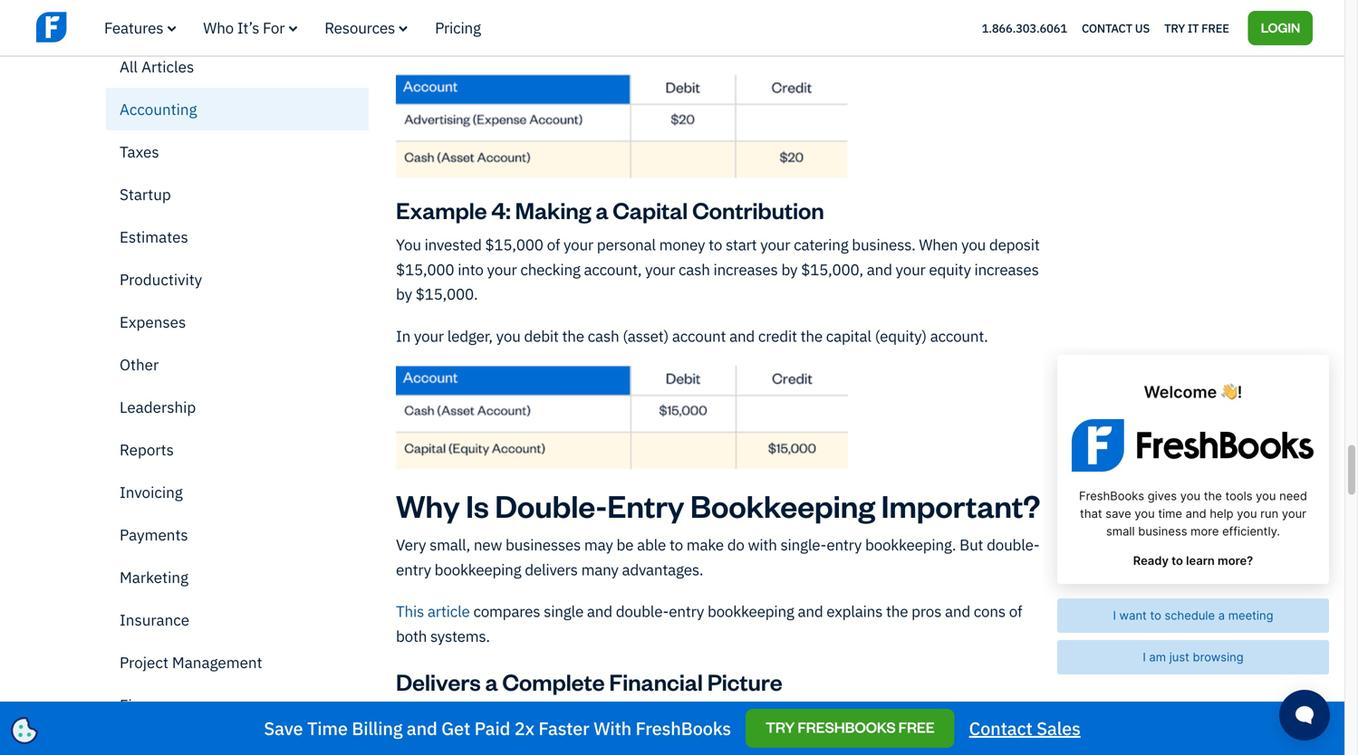 Task type: vqa. For each thing, say whether or not it's contained in the screenshot.
Billing
yes



Task type: locate. For each thing, give the bounding box(es) containing it.
1 vertical spatial cash
[[679, 259, 710, 279]]

1 horizontal spatial to
[[709, 235, 722, 255]]

2 debit from the top
[[524, 326, 559, 346]]

bookkeeping down new
[[435, 560, 521, 580]]

bookkeeping down the with
[[708, 602, 794, 622]]

which
[[563, 731, 603, 751]]

illustration: double-entry bookkeeping example image down (asset)
[[396, 366, 849, 470]]

1 vertical spatial try
[[766, 718, 795, 737]]

double- down advantages.
[[616, 602, 669, 622]]

double-
[[987, 535, 1040, 555], [616, 602, 669, 622], [571, 707, 624, 727]]

free right it
[[1202, 20, 1229, 36]]

startup link
[[106, 173, 369, 216]]

1 vertical spatial free
[[898, 718, 935, 737]]

0 horizontal spatial cash
[[588, 326, 619, 346]]

1 horizontal spatial cash
[[679, 259, 710, 279]]

able
[[637, 535, 666, 555]]

1 horizontal spatial $15,000
[[485, 235, 543, 255]]

1 vertical spatial double-
[[616, 602, 669, 622]]

0 horizontal spatial try
[[766, 718, 795, 737]]

debit for cash
[[524, 326, 559, 346]]

entry left bookkeeping.
[[827, 535, 862, 555]]

account.
[[915, 35, 972, 55], [930, 326, 988, 346]]

0 vertical spatial try
[[1164, 20, 1185, 36]]

1 horizontal spatial increases
[[974, 259, 1039, 279]]

way
[[784, 707, 811, 727]]

2 vertical spatial you
[[496, 326, 521, 346]]

ensures
[[864, 731, 918, 751]]

1 vertical spatial businesses
[[437, 707, 513, 727]]

the
[[562, 35, 584, 55], [854, 35, 876, 55], [562, 326, 584, 346], [801, 326, 823, 346], [886, 602, 908, 622], [888, 707, 910, 727], [490, 731, 512, 751]]

1 vertical spatial account
[[672, 326, 726, 346]]

0 horizontal spatial free
[[898, 718, 935, 737]]

$15,000.
[[416, 284, 478, 304]]

delivers
[[396, 667, 481, 697]]

0 horizontal spatial by
[[396, 284, 412, 304]]

1 vertical spatial this
[[691, 731, 719, 751]]

taxes link
[[106, 130, 369, 173]]

in for in your ledger, you debit the cash (asset) account and credit the capital (equity) account.
[[396, 326, 410, 346]]

2 vertical spatial to
[[814, 707, 828, 727]]

account right expense
[[726, 35, 780, 55]]

project
[[120, 653, 168, 673]]

1 horizontal spatial free
[[1202, 20, 1229, 36]]

with
[[748, 535, 777, 555]]

double- inside compares single and double-entry bookkeeping and explains the pros and cons of both systems.
[[616, 602, 669, 622]]

0 vertical spatial to
[[709, 235, 722, 255]]

0 vertical spatial ledger,
[[447, 35, 493, 55]]

entry inside compares single and double-entry bookkeeping and explains the pros and cons of both systems.
[[669, 602, 704, 622]]

growing.
[[629, 731, 687, 751]]

try inside try freshbooks free link
[[766, 718, 795, 737]]

capital
[[613, 195, 688, 225]]

2 horizontal spatial cash
[[880, 35, 911, 55]]

pricing
[[435, 18, 481, 38]]

free for try freshbooks free
[[898, 718, 935, 737]]

2 ledger, from the top
[[447, 326, 493, 346]]

0 vertical spatial businesses
[[506, 535, 581, 555]]

businesses down delivers
[[437, 707, 513, 727]]

to left the start
[[709, 235, 722, 255]]

of right health on the right of page
[[1020, 707, 1033, 727]]

management
[[172, 653, 262, 673]]

financial
[[913, 707, 970, 727]]

businesses up delivers
[[506, 535, 581, 555]]

this right the growing.
[[691, 731, 719, 751]]

0 vertical spatial double-
[[987, 535, 1040, 555]]

0 horizontal spatial to
[[670, 535, 683, 555]]

company
[[396, 731, 458, 751]]

pricing link
[[435, 18, 481, 38]]

a right health on the right of page
[[1036, 707, 1044, 727]]

0 vertical spatial illustration: double-entry bookkeeping example image
[[396, 75, 849, 179]]

double- up which
[[571, 707, 624, 727]]

login link
[[1248, 11, 1313, 45]]

0 vertical spatial $15,000
[[485, 235, 543, 255]]

account for (asset)
[[672, 326, 726, 346]]

business.
[[852, 235, 916, 255]]

contact sales link
[[969, 716, 1081, 741]]

of inside "you invested $15,000 of your personal money to start your catering business. when you deposit $15,000 into your checking account, your cash increases by $15,000, and your equity increases by $15,000."
[[547, 235, 560, 255]]

you for in your ledger, you debit the advertising expense account and credit the cash account.
[[496, 35, 521, 55]]

illustration: double-entry bookkeeping example image
[[396, 75, 849, 179], [396, 366, 849, 470]]

0 vertical spatial in
[[396, 35, 410, 55]]

1 vertical spatial of
[[1009, 602, 1022, 622]]

double- inside the small businesses can use double-entry bookkeeping as a way to monitor the financial health of a company and the rate at which it's growing. this bookkeeping system ensures that there is
[[571, 707, 624, 727]]

compares
[[473, 602, 540, 622]]

1 horizontal spatial by
[[781, 259, 798, 279]]

small businesses can use double-entry bookkeeping as a way to monitor the financial health of a company and the rate at which it's growing. this bookkeeping system ensures that there is 
[[396, 707, 1044, 756]]

get
[[441, 717, 470, 741]]

productivity
[[120, 270, 202, 289]]

1 vertical spatial credit
[[758, 326, 797, 346]]

1 vertical spatial debit
[[524, 326, 559, 346]]

1 vertical spatial illustration: double-entry bookkeeping example image
[[396, 366, 849, 470]]

to inside "you invested $15,000 of your personal money to start your catering business. when you deposit $15,000 into your checking account, your cash increases by $15,000, and your equity increases by $15,000."
[[709, 235, 722, 255]]

who it's for
[[203, 18, 285, 38]]

debit down checking
[[524, 326, 559, 346]]

0 vertical spatial credit
[[812, 35, 851, 55]]

reports
[[120, 440, 174, 460]]

2 vertical spatial cash
[[588, 326, 619, 346]]

you invested $15,000 of your personal money to start your catering business. when you deposit $15,000 into your checking account, your cash increases by $15,000, and your equity increases by $15,000.
[[396, 235, 1040, 304]]

of up checking
[[547, 235, 560, 255]]

all articles link
[[106, 45, 369, 88]]

increases down the deposit
[[974, 259, 1039, 279]]

bookkeeping
[[435, 560, 521, 580], [708, 602, 794, 622], [663, 707, 750, 727], [722, 731, 809, 751]]

contact
[[1082, 20, 1132, 36], [969, 717, 1032, 741]]

double- inside why is double-entry bookkeeping important? very small, new businesses may be able to make do with single-entry bookkeeping. but double- entry bookkeeping delivers many advantages.
[[987, 535, 1040, 555]]

0 vertical spatial contact
[[1082, 20, 1132, 36]]

to
[[709, 235, 722, 255], [670, 535, 683, 555], [814, 707, 828, 727]]

account. left 1.866.303.6061
[[915, 35, 972, 55]]

to inside why is double-entry bookkeeping important? very small, new businesses may be able to make do with single-entry bookkeeping. but double- entry bookkeeping delivers many advantages.
[[670, 535, 683, 555]]

free left there
[[898, 718, 935, 737]]

2 in from the top
[[396, 326, 410, 346]]

1 vertical spatial by
[[396, 284, 412, 304]]

you down checking
[[496, 326, 521, 346]]

try left it
[[1164, 20, 1185, 36]]

and inside "you invested $15,000 of your personal money to start your catering business. when you deposit $15,000 into your checking account, your cash increases by $15,000, and your equity increases by $15,000."
[[867, 259, 892, 279]]

this inside the small businesses can use double-entry bookkeeping as a way to monitor the financial health of a company and the rate at which it's growing. this bookkeeping system ensures that there is
[[691, 731, 719, 751]]

you up equity
[[961, 235, 986, 255]]

1 in from the top
[[396, 35, 410, 55]]

increases down the start
[[714, 259, 778, 279]]

small
[[396, 707, 434, 727]]

start
[[726, 235, 757, 255]]

1 horizontal spatial contact
[[1082, 20, 1132, 36]]

try inside try it free link
[[1164, 20, 1185, 36]]

it
[[1188, 20, 1199, 36]]

with
[[594, 717, 631, 741]]

and
[[783, 35, 808, 55], [867, 259, 892, 279], [729, 326, 755, 346], [587, 602, 612, 622], [798, 602, 823, 622], [945, 602, 970, 622], [407, 717, 437, 741], [461, 731, 487, 751]]

save
[[264, 717, 303, 741]]

a up paid
[[485, 667, 498, 697]]

businesses
[[506, 535, 581, 555], [437, 707, 513, 727]]

by left $15,000. on the top left
[[396, 284, 412, 304]]

0 vertical spatial debit
[[524, 35, 559, 55]]

debit left 'advertising'
[[524, 35, 559, 55]]

contact for contact us
[[1082, 20, 1132, 36]]

login
[[1261, 18, 1300, 36]]

1 horizontal spatial credit
[[812, 35, 851, 55]]

advantages.
[[622, 560, 703, 580]]

0 vertical spatial of
[[547, 235, 560, 255]]

cookie consent banner dialog
[[14, 533, 285, 742]]

contact for contact sales
[[969, 717, 1032, 741]]

delivers a complete financial picture
[[396, 667, 782, 697]]

2 vertical spatial double-
[[571, 707, 624, 727]]

0 vertical spatial account
[[726, 35, 780, 55]]

ledger, for in your ledger, you debit the advertising expense account and credit the cash account.
[[447, 35, 493, 55]]

to right way
[[814, 707, 828, 727]]

1 vertical spatial in
[[396, 326, 410, 346]]

0 vertical spatial this
[[396, 602, 424, 622]]

1 vertical spatial to
[[670, 535, 683, 555]]

1 ledger, from the top
[[447, 35, 493, 55]]

entry inside the small businesses can use double-entry bookkeeping as a way to monitor the financial health of a company and the rate at which it's growing. this bookkeeping system ensures that there is
[[624, 707, 660, 727]]

$15,000 down the 4:
[[485, 235, 543, 255]]

1.866.303.6061
[[982, 20, 1067, 36]]

ledger,
[[447, 35, 493, 55], [447, 326, 493, 346]]

catering
[[794, 235, 848, 255]]

expense
[[665, 35, 722, 55]]

2x
[[514, 717, 534, 741]]

can
[[516, 707, 540, 727]]

capital
[[826, 326, 871, 346]]

try freshbooks free link
[[746, 709, 955, 748]]

1 horizontal spatial try
[[1164, 20, 1185, 36]]

bookkeeping down as
[[722, 731, 809, 751]]

entry down advantages.
[[669, 602, 704, 622]]

make
[[687, 535, 724, 555]]

finance
[[120, 695, 174, 715]]

startup
[[120, 184, 171, 204]]

this up both at the bottom left of page
[[396, 602, 424, 622]]

1 horizontal spatial this
[[691, 731, 719, 751]]

double- right but at bottom right
[[987, 535, 1040, 555]]

free
[[1202, 20, 1229, 36], [898, 718, 935, 737]]

account. right (equity)
[[930, 326, 988, 346]]

try down "picture"
[[766, 718, 795, 737]]

may
[[584, 535, 613, 555]]

and inside the small businesses can use double-entry bookkeeping as a way to monitor the financial health of a company and the rate at which it's growing. this bookkeeping system ensures that there is
[[461, 731, 487, 751]]

try
[[1164, 20, 1185, 36], [766, 718, 795, 737]]

a right as
[[772, 707, 780, 727]]

all
[[120, 57, 138, 77]]

of right cons
[[1009, 602, 1022, 622]]

0 horizontal spatial $15,000
[[396, 259, 454, 279]]

who it's for link
[[203, 18, 297, 38]]

your
[[414, 35, 444, 55], [564, 235, 593, 255], [760, 235, 790, 255], [487, 259, 517, 279], [645, 259, 675, 279], [896, 259, 926, 279], [414, 326, 444, 346]]

0 vertical spatial you
[[496, 35, 521, 55]]

0 vertical spatial free
[[1202, 20, 1229, 36]]

0 horizontal spatial contact
[[969, 717, 1032, 741]]

1 vertical spatial ledger,
[[447, 326, 493, 346]]

try it free
[[1164, 20, 1229, 36]]

$15,000 down you
[[396, 259, 454, 279]]

to right able
[[670, 535, 683, 555]]

single-
[[781, 535, 827, 555]]

bookkeeping.
[[865, 535, 956, 555]]

0 horizontal spatial increases
[[714, 259, 778, 279]]

in your ledger, you debit the cash (asset) account and credit the capital (equity) account.
[[396, 326, 988, 346]]

contact us link
[[1082, 16, 1150, 40]]

1 vertical spatial contact
[[969, 717, 1032, 741]]

bookkeeping inside compares single and double-entry bookkeeping and explains the pros and cons of both systems.
[[708, 602, 794, 622]]

in for in your ledger, you debit the advertising expense account and credit the cash account.
[[396, 35, 410, 55]]

features link
[[104, 18, 176, 38]]

by down the catering
[[781, 259, 798, 279]]

your down money
[[645, 259, 675, 279]]

entry up the growing.
[[624, 707, 660, 727]]

at
[[546, 731, 559, 751]]

there
[[952, 731, 988, 751]]

1 horizontal spatial freshbooks
[[798, 718, 896, 737]]

account
[[726, 35, 780, 55], [672, 326, 726, 346]]

2 vertical spatial of
[[1020, 707, 1033, 727]]

0 horizontal spatial credit
[[758, 326, 797, 346]]

account right (asset)
[[672, 326, 726, 346]]

you
[[396, 235, 421, 255]]

you right 'pricing' 'link'
[[496, 35, 521, 55]]

by
[[781, 259, 798, 279], [396, 284, 412, 304]]

in
[[396, 35, 410, 55], [396, 326, 410, 346]]

2 increases from the left
[[974, 259, 1039, 279]]

2 horizontal spatial to
[[814, 707, 828, 727]]

illustration: double-entry bookkeeping example image down 'advertising'
[[396, 75, 849, 179]]

1 vertical spatial you
[[961, 235, 986, 255]]

1 debit from the top
[[524, 35, 559, 55]]

us
[[1135, 20, 1150, 36]]



Task type: describe. For each thing, give the bounding box(es) containing it.
do
[[727, 535, 745, 555]]

compares single and double-entry bookkeeping and explains the pros and cons of both systems.
[[396, 602, 1022, 647]]

entry down very
[[396, 560, 431, 580]]

0 horizontal spatial this
[[396, 602, 424, 622]]

example
[[396, 195, 487, 225]]

debit for advertising
[[524, 35, 559, 55]]

this article
[[396, 602, 470, 622]]

expenses
[[120, 312, 186, 332]]

try freshbooks free
[[766, 718, 935, 737]]

payments
[[120, 525, 188, 545]]

project management
[[120, 653, 262, 673]]

insurance
[[120, 610, 189, 630]]

your down $15,000. on the top left
[[414, 326, 444, 346]]

cash inside "you invested $15,000 of your personal money to start your catering business. when you deposit $15,000 into your checking account, your cash increases by $15,000, and your equity increases by $15,000."
[[679, 259, 710, 279]]

try for try freshbooks free
[[766, 718, 795, 737]]

$15,000,
[[801, 259, 863, 279]]

2 illustration: double-entry bookkeeping example image from the top
[[396, 366, 849, 470]]

pros
[[912, 602, 942, 622]]

try for try it free
[[1164, 20, 1185, 36]]

features
[[104, 18, 163, 38]]

your down business.
[[896, 259, 926, 279]]

your up checking
[[564, 235, 593, 255]]

bookkeeping down "picture"
[[663, 707, 750, 727]]

of inside compares single and double-entry bookkeeping and explains the pros and cons of both systems.
[[1009, 602, 1022, 622]]

in your ledger, you debit the advertising expense account and credit the cash account.
[[396, 35, 972, 55]]

picture
[[707, 667, 782, 697]]

your right the start
[[760, 235, 790, 255]]

businesses inside the small businesses can use double-entry bookkeeping as a way to monitor the financial health of a company and the rate at which it's growing. this bookkeeping system ensures that there is
[[437, 707, 513, 727]]

articles
[[141, 57, 194, 77]]

1.866.303.6061 link
[[982, 20, 1067, 36]]

system
[[812, 731, 861, 751]]

both
[[396, 627, 427, 647]]

leadership link
[[106, 386, 369, 429]]

cookie preferences image
[[11, 718, 38, 745]]

billing
[[352, 717, 403, 741]]

to inside the small businesses can use double-entry bookkeeping as a way to monitor the financial health of a company and the rate at which it's growing. this bookkeeping system ensures that there is
[[814, 707, 828, 727]]

your right resources link
[[414, 35, 444, 55]]

equity
[[929, 259, 971, 279]]

rate
[[516, 731, 543, 751]]

account for expense
[[726, 35, 780, 55]]

expenses link
[[106, 301, 369, 343]]

payments link
[[106, 514, 369, 556]]

explains
[[827, 602, 883, 622]]

0 horizontal spatial freshbooks
[[636, 717, 731, 741]]

credit for capital
[[758, 326, 797, 346]]

into
[[458, 259, 484, 279]]

monitor
[[831, 707, 884, 727]]

very
[[396, 535, 426, 555]]

cons
[[974, 602, 1006, 622]]

credit for cash
[[812, 35, 851, 55]]

example 4: making a capital contribution
[[396, 195, 824, 225]]

(asset)
[[623, 326, 669, 346]]

why is double-entry bookkeeping important? very small, new businesses may be able to make do with single-entry bookkeeping. but double- entry bookkeeping delivers many advantages.
[[396, 485, 1040, 580]]

1 increases from the left
[[714, 259, 778, 279]]

freshbooks logo image
[[36, 10, 177, 44]]

making
[[515, 195, 591, 225]]

you for in your ledger, you debit the cash (asset) account and credit the capital (equity) account.
[[496, 326, 521, 346]]

reports link
[[106, 429, 369, 471]]

when
[[919, 235, 958, 255]]

free for try it free
[[1202, 20, 1229, 36]]

checking
[[520, 259, 580, 279]]

1 vertical spatial account.
[[930, 326, 988, 346]]

invoicing link
[[106, 471, 369, 514]]

contact sales
[[969, 717, 1081, 741]]

systems.
[[430, 627, 490, 647]]

of inside the small businesses can use double-entry bookkeeping as a way to monitor the financial health of a company and the rate at which it's growing. this bookkeeping system ensures that there is
[[1020, 707, 1033, 727]]

0 vertical spatial cash
[[880, 35, 911, 55]]

delivers
[[525, 560, 578, 580]]

bookkeeping inside why is double-entry bookkeeping important? very small, new businesses may be able to make do with single-entry bookkeeping. but double- entry bookkeeping delivers many advantages.
[[435, 560, 521, 580]]

is
[[991, 731, 1002, 751]]

accounting link
[[106, 88, 369, 130]]

finance link
[[106, 684, 369, 727]]

faster
[[539, 717, 589, 741]]

businesses inside why is double-entry bookkeeping important? very small, new businesses may be able to make do with single-entry bookkeeping. but double- entry bookkeeping delivers many advantages.
[[506, 535, 581, 555]]

1 vertical spatial $15,000
[[396, 259, 454, 279]]

article
[[428, 602, 470, 622]]

why
[[396, 485, 460, 526]]

0 vertical spatial account.
[[915, 35, 972, 55]]

leadership
[[120, 397, 196, 417]]

1 illustration: double-entry bookkeeping example image from the top
[[396, 75, 849, 179]]

bookkeeping
[[690, 485, 875, 526]]

other link
[[106, 343, 369, 386]]

use
[[544, 707, 568, 727]]

ledger, for in your ledger, you debit the cash (asset) account and credit the capital (equity) account.
[[447, 326, 493, 346]]

health
[[974, 707, 1016, 727]]

taxes
[[120, 142, 159, 162]]

resources link
[[325, 18, 408, 38]]

many
[[581, 560, 619, 580]]

invoicing
[[120, 482, 183, 502]]

accounting
[[120, 99, 197, 119]]

the inside compares single and double-entry bookkeeping and explains the pros and cons of both systems.
[[886, 602, 908, 622]]

0 vertical spatial by
[[781, 259, 798, 279]]

who
[[203, 18, 234, 38]]

(equity)
[[875, 326, 927, 346]]

it's
[[237, 18, 259, 38]]

try it free link
[[1164, 16, 1229, 40]]

for
[[263, 18, 285, 38]]

that
[[921, 731, 949, 751]]

contribution
[[692, 195, 824, 225]]

your right into
[[487, 259, 517, 279]]

paid
[[474, 717, 510, 741]]

a up personal
[[596, 195, 608, 225]]

estimates
[[120, 227, 188, 247]]

small,
[[430, 535, 470, 555]]

productivity link
[[106, 258, 369, 301]]

4:
[[491, 195, 511, 225]]

you inside "you invested $15,000 of your personal money to start your catering business. when you deposit $15,000 into your checking account, your cash increases by $15,000, and your equity increases by $15,000."
[[961, 235, 986, 255]]

this article link
[[396, 602, 470, 622]]



